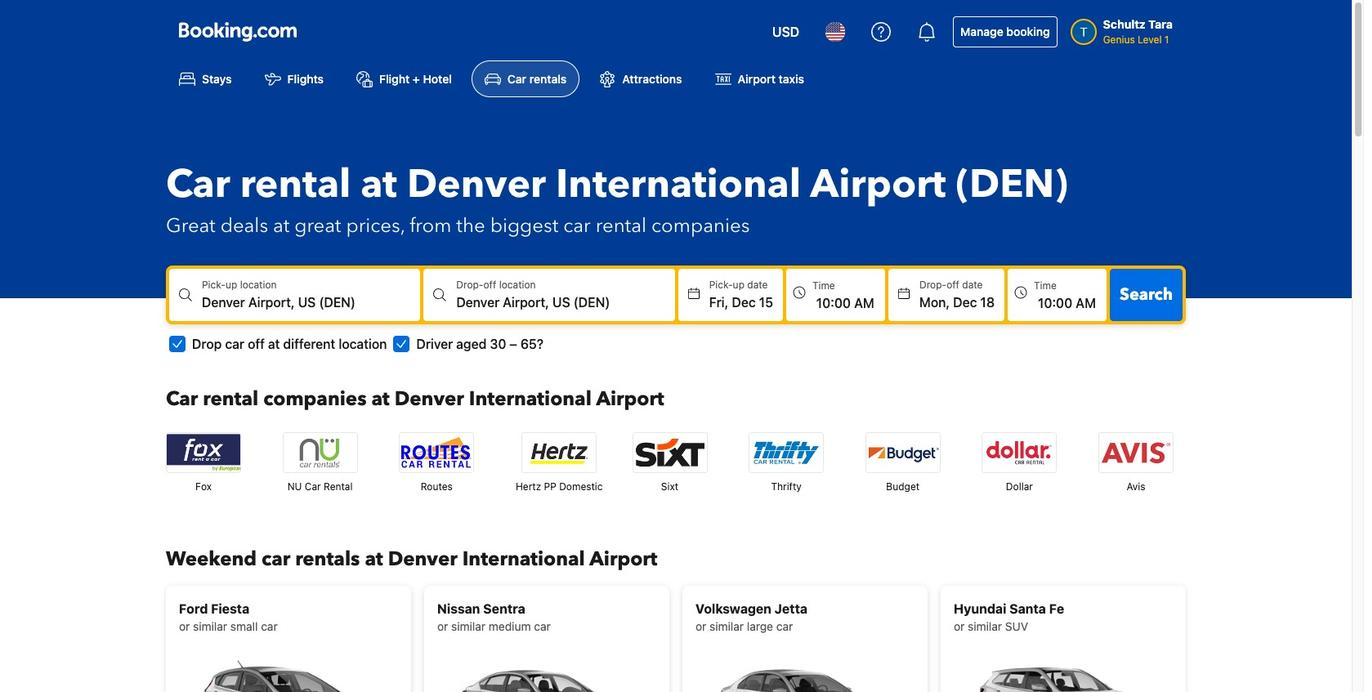 Task type: vqa. For each thing, say whether or not it's contained in the screenshot.
date inside the drop-off date mon, dec 18
yes



Task type: locate. For each thing, give the bounding box(es) containing it.
pick-up location
[[202, 279, 277, 291]]

denver up nissan
[[388, 546, 458, 573]]

0 horizontal spatial up
[[226, 279, 237, 291]]

off inside drop-off date mon, dec 18
[[947, 279, 959, 291]]

small
[[230, 620, 258, 634]]

denver
[[407, 158, 546, 212], [395, 386, 464, 413], [388, 546, 458, 573]]

dec left '18'
[[953, 295, 977, 310]]

1 up from the left
[[226, 279, 237, 291]]

denver inside car rental at denver international airport (den) great deals at great prices, from the biggest car rental companies
[[407, 158, 546, 212]]

up for pick-up date fri, dec 15
[[733, 279, 745, 291]]

ford
[[179, 602, 208, 617]]

1 horizontal spatial date
[[962, 279, 983, 291]]

or inside hyundai santa fe or similar suv
[[954, 620, 965, 634]]

drop- down the
[[456, 279, 483, 291]]

0 vertical spatial companies
[[651, 213, 750, 240]]

dec
[[732, 295, 756, 310], [953, 295, 977, 310]]

car right medium
[[534, 620, 551, 634]]

budget
[[886, 481, 920, 493]]

or down ford
[[179, 620, 190, 634]]

4 or from the left
[[954, 620, 965, 634]]

off right the drop
[[248, 337, 265, 352]]

dec inside the pick-up date fri, dec 15
[[732, 295, 756, 310]]

1 pick- from the left
[[202, 279, 226, 291]]

date
[[747, 279, 768, 291], [962, 279, 983, 291]]

tara
[[1148, 17, 1173, 31]]

or down hyundai
[[954, 620, 965, 634]]

0 horizontal spatial pick-
[[202, 279, 226, 291]]

airport
[[738, 72, 776, 86], [810, 158, 946, 212], [596, 386, 664, 413], [590, 546, 658, 573]]

1 horizontal spatial drop-
[[919, 279, 947, 291]]

volkswagen jetta image
[[707, 645, 903, 692]]

1 horizontal spatial dec
[[953, 295, 977, 310]]

suv
[[1005, 620, 1028, 634]]

fox logo image
[[167, 433, 240, 473]]

car inside the volkswagen jetta or similar large car
[[776, 620, 793, 634]]

0 vertical spatial rental
[[240, 158, 351, 212]]

0 horizontal spatial off
[[248, 337, 265, 352]]

off for drop-off date mon, dec 18
[[947, 279, 959, 291]]

0 vertical spatial rentals
[[529, 72, 567, 86]]

2 horizontal spatial off
[[947, 279, 959, 291]]

0 horizontal spatial date
[[747, 279, 768, 291]]

1 date from the left
[[747, 279, 768, 291]]

nissan
[[437, 602, 480, 617]]

car
[[563, 213, 591, 240], [225, 337, 244, 352], [262, 546, 290, 573], [261, 620, 278, 634], [534, 620, 551, 634], [776, 620, 793, 634]]

up inside the pick-up date fri, dec 15
[[733, 279, 745, 291]]

car right the drop
[[225, 337, 244, 352]]

avis
[[1127, 481, 1145, 493]]

search
[[1120, 284, 1173, 306]]

0 horizontal spatial drop-
[[456, 279, 483, 291]]

–
[[510, 337, 517, 352]]

car inside car rental at denver international airport (den) great deals at great prices, from the biggest car rental companies
[[166, 158, 230, 212]]

pick-
[[202, 279, 226, 291], [709, 279, 733, 291]]

date up '18'
[[962, 279, 983, 291]]

nu car rental
[[287, 481, 353, 493]]

off for drop-off location
[[483, 279, 496, 291]]

car down jetta
[[776, 620, 793, 634]]

denver up routes logo
[[395, 386, 464, 413]]

location
[[240, 279, 277, 291], [499, 279, 536, 291], [339, 337, 387, 352]]

similar down hyundai
[[968, 620, 1002, 634]]

similar
[[193, 620, 227, 634], [451, 620, 486, 634], [710, 620, 744, 634], [968, 620, 1002, 634]]

similar inside the volkswagen jetta or similar large car
[[710, 620, 744, 634]]

2 horizontal spatial location
[[499, 279, 536, 291]]

flight + hotel
[[379, 72, 452, 86]]

at
[[361, 158, 397, 212], [273, 213, 290, 240], [268, 337, 280, 352], [371, 386, 390, 413], [365, 546, 383, 573]]

international
[[556, 158, 801, 212], [469, 386, 592, 413], [462, 546, 585, 573]]

3 similar from the left
[[710, 620, 744, 634]]

companies
[[651, 213, 750, 240], [263, 386, 367, 413]]

location up pick-up location field
[[240, 279, 277, 291]]

ford fiesta image
[[190, 645, 387, 692]]

pick- for pick-up date fri, dec 15
[[709, 279, 733, 291]]

location up drop-off location field
[[499, 279, 536, 291]]

pick- up fri,
[[709, 279, 733, 291]]

or inside the volkswagen jetta or similar large car
[[696, 620, 706, 634]]

medium
[[489, 620, 531, 634]]

similar inside ford fiesta or similar small car
[[193, 620, 227, 634]]

0 horizontal spatial rentals
[[295, 546, 360, 573]]

1 horizontal spatial companies
[[651, 213, 750, 240]]

fiesta
[[211, 602, 249, 617]]

great
[[294, 213, 341, 240]]

1 drop- from the left
[[456, 279, 483, 291]]

0 vertical spatial international
[[556, 158, 801, 212]]

or down nissan
[[437, 620, 448, 634]]

pick- up the drop
[[202, 279, 226, 291]]

0 vertical spatial denver
[[407, 158, 546, 212]]

3 or from the left
[[696, 620, 706, 634]]

weekend car rentals at denver international airport
[[166, 546, 658, 573]]

location right different
[[339, 337, 387, 352]]

schultz tara genius level 1
[[1103, 17, 1173, 46]]

car for car rental companies at denver international airport
[[166, 386, 198, 413]]

thrifty
[[771, 481, 802, 493]]

or inside nissan sentra or similar medium car
[[437, 620, 448, 634]]

2 date from the left
[[962, 279, 983, 291]]

0 horizontal spatial location
[[240, 279, 277, 291]]

car right biggest
[[563, 213, 591, 240]]

aged
[[456, 337, 487, 352]]

dec inside drop-off date mon, dec 18
[[953, 295, 977, 310]]

at for companies
[[371, 386, 390, 413]]

off
[[483, 279, 496, 291], [947, 279, 959, 291], [248, 337, 265, 352]]

dollar
[[1006, 481, 1033, 493]]

2 up from the left
[[733, 279, 745, 291]]

denver up the
[[407, 158, 546, 212]]

manage booking link
[[953, 16, 1057, 47]]

deals
[[220, 213, 268, 240]]

similar inside nissan sentra or similar medium car
[[451, 620, 486, 634]]

companies up fri,
[[651, 213, 750, 240]]

avis logo image
[[1099, 433, 1173, 473]]

large
[[747, 620, 773, 634]]

santa
[[1010, 602, 1046, 617]]

pick-up date fri, dec 15
[[709, 279, 773, 310]]

similar down ford
[[193, 620, 227, 634]]

pick- inside the pick-up date fri, dec 15
[[709, 279, 733, 291]]

driver aged 30 – 65?
[[416, 337, 543, 352]]

car rentals link
[[472, 60, 580, 97]]

flight
[[379, 72, 410, 86]]

at for off
[[268, 337, 280, 352]]

volkswagen
[[696, 602, 772, 617]]

2 vertical spatial international
[[462, 546, 585, 573]]

up for pick-up location
[[226, 279, 237, 291]]

attractions link
[[586, 60, 695, 97]]

rentals
[[529, 72, 567, 86], [295, 546, 360, 573]]

level
[[1138, 34, 1162, 46]]

similar for volkswagen
[[710, 620, 744, 634]]

2 or from the left
[[437, 620, 448, 634]]

routes logo image
[[400, 433, 473, 473]]

volkswagen jetta or similar large car
[[696, 602, 808, 634]]

off up mon,
[[947, 279, 959, 291]]

1 or from the left
[[179, 620, 190, 634]]

car rental companies at denver international airport
[[166, 386, 664, 413]]

stays link
[[166, 60, 245, 97]]

1
[[1165, 34, 1169, 46]]

booking
[[1006, 25, 1050, 38]]

drop-
[[456, 279, 483, 291], [919, 279, 947, 291]]

similar down nissan
[[451, 620, 486, 634]]

2 drop- from the left
[[919, 279, 947, 291]]

rental for at
[[203, 386, 258, 413]]

similar for ford
[[193, 620, 227, 634]]

car up fox logo
[[166, 386, 198, 413]]

car for car rentals
[[507, 72, 526, 86]]

car
[[507, 72, 526, 86], [166, 158, 230, 212], [166, 386, 198, 413], [305, 481, 321, 493]]

4 similar from the left
[[968, 620, 1002, 634]]

car up great
[[166, 158, 230, 212]]

genius
[[1103, 34, 1135, 46]]

similar down the volkswagen
[[710, 620, 744, 634]]

rental
[[324, 481, 353, 493]]

2 dec from the left
[[953, 295, 977, 310]]

nissan sentra image
[[449, 645, 645, 692]]

up
[[226, 279, 237, 291], [733, 279, 745, 291]]

dec for 15
[[732, 295, 756, 310]]

1 vertical spatial international
[[469, 386, 592, 413]]

hyundai santa fe or similar suv
[[954, 602, 1064, 634]]

off up the 30
[[483, 279, 496, 291]]

sixt
[[661, 481, 678, 493]]

car right hotel
[[507, 72, 526, 86]]

1 dec from the left
[[732, 295, 756, 310]]

0 horizontal spatial dec
[[732, 295, 756, 310]]

2 pick- from the left
[[709, 279, 733, 291]]

drop- inside drop-off date mon, dec 18
[[919, 279, 947, 291]]

companies up nu car rental logo on the bottom left of the page
[[263, 386, 367, 413]]

international inside car rental at denver international airport (den) great deals at great prices, from the biggest car rental companies
[[556, 158, 801, 212]]

1 horizontal spatial up
[[733, 279, 745, 291]]

or inside ford fiesta or similar small car
[[179, 620, 190, 634]]

car inside 'car rentals' link
[[507, 72, 526, 86]]

1 similar from the left
[[193, 620, 227, 634]]

drop- up mon,
[[919, 279, 947, 291]]

1 horizontal spatial off
[[483, 279, 496, 291]]

ford fiesta or similar small car
[[179, 602, 278, 634]]

dec left 15
[[732, 295, 756, 310]]

2 vertical spatial rental
[[203, 386, 258, 413]]

car right "weekend"
[[262, 546, 290, 573]]

schultz
[[1103, 17, 1146, 31]]

car right small
[[261, 620, 278, 634]]

(den)
[[956, 158, 1068, 212]]

dollar logo image
[[983, 433, 1056, 473]]

date inside drop-off date mon, dec 18
[[962, 279, 983, 291]]

date inside the pick-up date fri, dec 15
[[747, 279, 768, 291]]

or down the volkswagen
[[696, 620, 706, 634]]

date up 15
[[747, 279, 768, 291]]

1 horizontal spatial pick-
[[709, 279, 733, 291]]

2 vertical spatial denver
[[388, 546, 458, 573]]

airport taxis link
[[702, 60, 817, 97]]

weekend
[[166, 546, 257, 573]]

or
[[179, 620, 190, 634], [437, 620, 448, 634], [696, 620, 706, 634], [954, 620, 965, 634]]

biggest
[[490, 213, 558, 240]]

2 similar from the left
[[451, 620, 486, 634]]

1 vertical spatial denver
[[395, 386, 464, 413]]

1 vertical spatial companies
[[263, 386, 367, 413]]

rental
[[240, 158, 351, 212], [596, 213, 647, 240], [203, 386, 258, 413]]



Task type: describe. For each thing, give the bounding box(es) containing it.
1 horizontal spatial location
[[339, 337, 387, 352]]

drop-off location
[[456, 279, 536, 291]]

companies inside car rental at denver international airport (den) great deals at great prices, from the biggest car rental companies
[[651, 213, 750, 240]]

prices,
[[346, 213, 405, 240]]

fe
[[1049, 602, 1064, 617]]

sixt logo image
[[633, 433, 707, 473]]

taxis
[[779, 72, 804, 86]]

drop car off at different location
[[192, 337, 387, 352]]

mon,
[[919, 295, 950, 310]]

domestic
[[559, 481, 603, 493]]

hyundai
[[954, 602, 1006, 617]]

international for car rental companies at denver international airport
[[469, 386, 592, 413]]

usd
[[772, 25, 799, 39]]

rental for denver
[[240, 158, 351, 212]]

flights link
[[251, 60, 337, 97]]

0 horizontal spatial companies
[[263, 386, 367, 413]]

international for weekend car rentals at denver international airport
[[462, 546, 585, 573]]

the
[[456, 213, 485, 240]]

car for car rental at denver international airport (den) great deals at great prices, from the biggest car rental companies
[[166, 158, 230, 212]]

pp
[[544, 481, 556, 493]]

airport inside car rental at denver international airport (den) great deals at great prices, from the biggest car rental companies
[[810, 158, 946, 212]]

stays
[[202, 72, 232, 86]]

location for pick-up location
[[240, 279, 277, 291]]

nissan sentra or similar medium car
[[437, 602, 551, 634]]

location for drop-off location
[[499, 279, 536, 291]]

fox
[[195, 481, 212, 493]]

1 horizontal spatial rentals
[[529, 72, 567, 86]]

great
[[166, 213, 216, 240]]

flight + hotel link
[[343, 60, 465, 97]]

similar for nissan
[[451, 620, 486, 634]]

1 vertical spatial rentals
[[295, 546, 360, 573]]

airport inside 'link'
[[738, 72, 776, 86]]

car right nu
[[305, 481, 321, 493]]

sentra
[[483, 602, 525, 617]]

search button
[[1110, 269, 1183, 321]]

car rental at denver international airport (den) great deals at great prices, from the biggest car rental companies
[[166, 158, 1068, 240]]

airport taxis
[[738, 72, 804, 86]]

denver for companies
[[395, 386, 464, 413]]

dec for 18
[[953, 295, 977, 310]]

jetta
[[775, 602, 808, 617]]

manage
[[960, 25, 1003, 38]]

+
[[413, 72, 420, 86]]

usd button
[[763, 12, 809, 51]]

drop- for drop-off date mon, dec 18
[[919, 279, 947, 291]]

at for rentals
[[365, 546, 383, 573]]

flights
[[287, 72, 324, 86]]

car inside ford fiesta or similar small car
[[261, 620, 278, 634]]

hertz
[[516, 481, 541, 493]]

budget logo image
[[866, 433, 940, 473]]

hyundai santa fe image
[[965, 645, 1161, 692]]

drop
[[192, 337, 222, 352]]

denver for rentals
[[388, 546, 458, 573]]

30
[[490, 337, 506, 352]]

fri,
[[709, 295, 729, 310]]

pick- for pick-up location
[[202, 279, 226, 291]]

driver
[[416, 337, 453, 352]]

hertz pp domestic logo image
[[522, 433, 596, 473]]

car inside car rental at denver international airport (den) great deals at great prices, from the biggest car rental companies
[[563, 213, 591, 240]]

or for volkswagen jetta
[[696, 620, 706, 634]]

Drop-off location field
[[456, 293, 675, 312]]

hotel
[[423, 72, 452, 86]]

or for nissan sentra
[[437, 620, 448, 634]]

or for ford fiesta
[[179, 620, 190, 634]]

hertz pp domestic
[[516, 481, 603, 493]]

nu car rental logo image
[[283, 433, 357, 473]]

date for 18
[[962, 279, 983, 291]]

nu
[[287, 481, 302, 493]]

different
[[283, 337, 335, 352]]

15
[[759, 295, 773, 310]]

1 vertical spatial rental
[[596, 213, 647, 240]]

65?
[[520, 337, 543, 352]]

car rentals
[[507, 72, 567, 86]]

drop- for drop-off location
[[456, 279, 483, 291]]

similar inside hyundai santa fe or similar suv
[[968, 620, 1002, 634]]

18
[[980, 295, 995, 310]]

drop-off date mon, dec 18
[[919, 279, 995, 310]]

manage booking
[[960, 25, 1050, 38]]

date for 15
[[747, 279, 768, 291]]

Pick-up location field
[[202, 293, 420, 312]]

from
[[410, 213, 451, 240]]

routes
[[421, 481, 453, 493]]

thrifty logo image
[[750, 433, 823, 473]]

booking.com online hotel reservations image
[[179, 22, 297, 42]]

car inside nissan sentra or similar medium car
[[534, 620, 551, 634]]

attractions
[[622, 72, 682, 86]]



